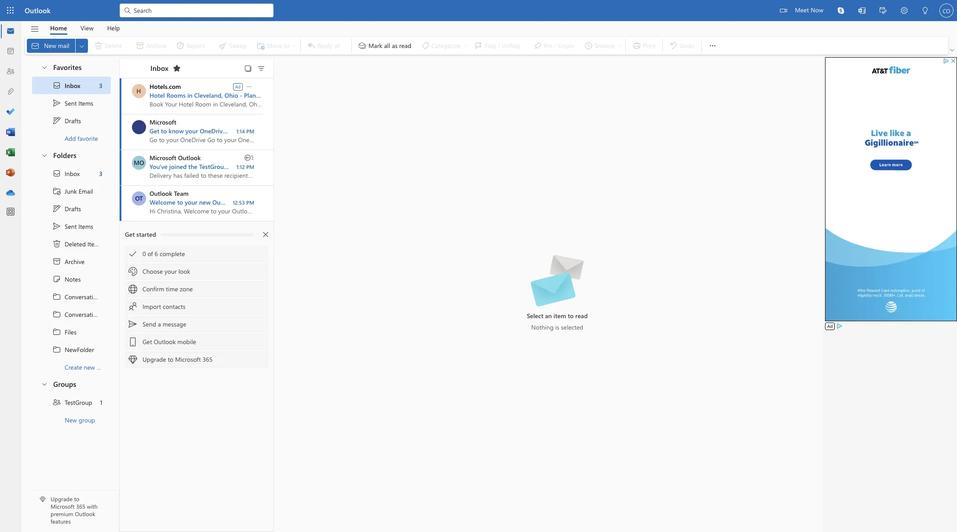 Task type: locate. For each thing, give the bounding box(es) containing it.
folders tree item
[[32, 147, 111, 165]]

tree
[[32, 165, 122, 376]]

1 horizontal spatial ad
[[828, 323, 833, 329]]

microsoft image
[[132, 120, 146, 134]]

1 3 from the top
[[99, 81, 103, 90]]

0 vertical spatial  tree item
[[32, 77, 111, 94]]

groups tree item
[[32, 376, 111, 394]]

3 down favorites tree item
[[99, 81, 103, 90]]

3 down folders tree item
[[99, 169, 103, 178]]

0 horizontal spatial read
[[400, 41, 412, 50]]

tags group
[[354, 37, 624, 55]]

1  from the top
[[52, 81, 61, 90]]

Select a conversation checkbox
[[132, 120, 150, 134]]

 tree item up files
[[32, 305, 111, 323]]

get right microsoft icon
[[150, 127, 159, 135]]

1  sent items from the top
[[52, 99, 93, 107]]

 up "add favorite" tree item
[[52, 116, 61, 125]]

drafts
[[65, 116, 81, 125], [65, 204, 81, 213]]

0 vertical spatial testgroup
[[199, 162, 228, 171]]


[[838, 7, 845, 14]]

0 of 6 complete
[[143, 250, 185, 258]]

 tree item down junk
[[32, 200, 111, 217]]

 right mail
[[78, 42, 85, 50]]

1 vertical spatial  drafts
[[52, 204, 81, 213]]


[[263, 232, 269, 237]]

help button
[[101, 21, 127, 35]]

0 vertical spatial items
[[78, 99, 93, 107]]

new inside ' new mail'
[[44, 41, 56, 50]]

12:53 pm
[[233, 199, 254, 206]]

3  button from the top
[[37, 376, 51, 392]]

 button
[[254, 62, 269, 74]]

1 vertical spatial sent
[[65, 222, 77, 230]]

get for get outlook mobile
[[143, 338, 152, 346]]

group down  testgroup
[[79, 416, 95, 424]]

1  from the top
[[52, 99, 61, 107]]

1 vertical spatial inbox
[[65, 81, 80, 90]]

0 horizontal spatial new
[[84, 363, 95, 371]]

 left files
[[52, 327, 61, 336]]

1 vertical spatial 
[[52, 169, 61, 178]]

 button left groups
[[37, 376, 51, 392]]

microsoft
[[150, 118, 176, 126], [150, 154, 176, 162], [175, 355, 201, 364], [51, 503, 75, 510]]

tree containing 
[[32, 165, 122, 376]]

 for 
[[52, 310, 61, 319]]

1  tree item from the top
[[32, 94, 111, 112]]


[[52, 116, 61, 125], [52, 204, 61, 213]]

1 vertical spatial  tree item
[[32, 217, 111, 235]]

inbox left 
[[151, 63, 169, 72]]

 inbox down favorites
[[52, 81, 80, 90]]

create new folder
[[65, 363, 113, 371]]

read for select
[[576, 312, 588, 320]]

365 inside message list no conversations selected list box
[[203, 355, 213, 364]]

1 vertical spatial 
[[52, 204, 61, 213]]

1 sent from the top
[[65, 99, 77, 107]]

 tree item
[[32, 394, 111, 411]]

1 horizontal spatial testgroup
[[199, 162, 228, 171]]

0 vertical spatial 365
[[203, 355, 213, 364]]

people image
[[6, 67, 15, 76]]

mobile up the upgrade to microsoft 365
[[178, 338, 196, 346]]

0 vertical spatial  sent items
[[52, 99, 93, 107]]

new group tree item
[[32, 411, 111, 429]]

1 vertical spatial testgroup
[[65, 398, 92, 406]]

2  tree item from the top
[[32, 165, 111, 182]]

 up 
[[52, 169, 61, 178]]

1 vertical spatial pm
[[246, 163, 254, 170]]

0 horizontal spatial new
[[44, 41, 56, 50]]


[[30, 24, 39, 34]]

1 vertical spatial  sent items
[[52, 222, 93, 231]]

0 vertical spatial 
[[52, 99, 61, 107]]

1  button from the top
[[37, 59, 51, 75]]

inbox down favorites tree item
[[65, 81, 80, 90]]

0 vertical spatial 
[[52, 81, 61, 90]]

 inbox inside favorites tree
[[52, 81, 80, 90]]

favorites tree item
[[32, 59, 111, 77]]

 tree item
[[32, 270, 111, 288]]

 inside favorites tree
[[52, 99, 61, 107]]

ad left set your advertising preferences icon
[[828, 323, 833, 329]]

move & delete group
[[27, 37, 299, 55]]


[[709, 41, 718, 50], [246, 83, 253, 90]]

items up favorite
[[78, 99, 93, 107]]

folders
[[53, 151, 77, 160]]

 tree item
[[32, 94, 111, 112], [32, 217, 111, 235]]

 tree item down the notes
[[32, 288, 122, 305]]

tab list
[[44, 21, 127, 35]]

0 vertical spatial  tree item
[[32, 112, 111, 129]]

 button left folders
[[37, 147, 51, 163]]

create
[[65, 363, 82, 371]]

as
[[392, 41, 398, 50]]

change.
[[261, 91, 283, 99]]

read inside  mark all as read
[[400, 41, 412, 50]]

welcome to your new outlook.com account
[[150, 198, 273, 206]]

pm for outlook.com
[[246, 199, 254, 206]]


[[52, 398, 61, 407]]

1 vertical spatial ad
[[828, 323, 833, 329]]

 inside folders tree item
[[41, 152, 48, 159]]


[[129, 285, 137, 294]]

drafts for 
[[65, 204, 81, 213]]

1 vertical spatial  button
[[37, 147, 51, 163]]

0 vertical spatial drafts
[[65, 116, 81, 125]]

1 pm from the top
[[246, 128, 254, 135]]

complete
[[160, 250, 185, 258]]

 for  files
[[52, 327, 61, 336]]

microsoft outlook image
[[132, 156, 146, 170]]

drafts inside favorites tree
[[65, 116, 81, 125]]

 inside favorites tree
[[52, 116, 61, 125]]

1  inbox from the top
[[52, 81, 80, 90]]

message list section
[[120, 56, 333, 532]]

2 vertical spatial get
[[143, 338, 152, 346]]

1 vertical spatial 365
[[76, 503, 85, 510]]

0 vertical spatial upgrade
[[143, 355, 166, 364]]

 inbox up junk
[[52, 169, 80, 178]]

0 vertical spatial new
[[44, 41, 56, 50]]

 button inside groups tree item
[[37, 376, 51, 392]]

1 vertical spatial  tree item
[[32, 165, 111, 182]]

0 vertical spatial  drafts
[[52, 116, 81, 125]]

outlook down send a message
[[154, 338, 176, 346]]

onedrive image
[[6, 189, 15, 198]]

3
[[99, 81, 103, 90], [99, 169, 103, 178]]

 junk email
[[52, 187, 93, 195]]

 inbox inside tree
[[52, 169, 80, 178]]

 down 
[[52, 204, 61, 213]]

0 vertical spatial sent
[[65, 99, 77, 107]]

all
[[384, 41, 390, 50]]

 sent items inside favorites tree
[[52, 99, 93, 107]]

m
[[136, 123, 142, 131]]

cleveland,
[[194, 91, 223, 99]]

 button down ' new mail'
[[37, 59, 51, 75]]

365 for upgrade to microsoft 365
[[203, 355, 213, 364]]

 down  files
[[52, 345, 61, 354]]

2 vertical spatial  button
[[37, 376, 51, 392]]

upgrade up premium
[[51, 495, 73, 503]]

1 horizontal spatial upgrade
[[143, 355, 166, 364]]

 inside favorites tree item
[[41, 64, 48, 71]]

2 3 from the top
[[99, 169, 103, 178]]


[[859, 7, 866, 14]]

1 vertical spatial  inbox
[[52, 169, 80, 178]]

read up selected
[[576, 312, 588, 320]]

welcome
[[150, 198, 176, 206]]

3 pm from the top
[[246, 199, 254, 206]]

0 vertical spatial  tree item
[[32, 94, 111, 112]]

2  tree item from the top
[[32, 217, 111, 235]]

ad
[[235, 83, 241, 90], [828, 323, 833, 329]]

1 vertical spatial group
[[79, 416, 95, 424]]

 tree item up add
[[32, 112, 111, 129]]

add favorite tree item
[[32, 129, 111, 147]]

to down team
[[177, 198, 183, 206]]

0 vertical spatial new
[[199, 198, 211, 206]]

 drafts inside favorites tree
[[52, 116, 81, 125]]

 button
[[37, 59, 51, 75], [37, 147, 51, 163], [37, 376, 51, 392]]

testgroup right the
[[199, 162, 228, 171]]

3  from the top
[[52, 327, 61, 336]]

 tree item
[[32, 112, 111, 129], [32, 200, 111, 217]]

 down favorites
[[52, 81, 61, 90]]

1 vertical spatial 3
[[99, 169, 103, 178]]

items for 1st the  tree item from the bottom
[[78, 222, 93, 230]]

inbox heading
[[139, 59, 184, 78]]

sent inside favorites tree
[[65, 99, 77, 107]]

 up 
[[52, 222, 61, 231]]

email
[[79, 187, 93, 195]]

 files
[[52, 327, 77, 336]]

2  from the top
[[52, 310, 61, 319]]

0 vertical spatial group
[[229, 162, 246, 171]]

1 horizontal spatial mobile
[[314, 127, 333, 135]]

joined
[[169, 162, 187, 171]]

 drafts inside tree
[[52, 204, 81, 213]]

 sent items up  tree item
[[52, 222, 93, 231]]

0 horizontal spatial group
[[79, 416, 95, 424]]

your right "up"
[[278, 127, 291, 135]]

items inside " deleted items"
[[88, 240, 102, 248]]

 for 
[[52, 204, 61, 213]]

group inside message list no conversations selected list box
[[229, 162, 246, 171]]

 inside tree
[[52, 204, 61, 213]]

upgrade right 
[[143, 355, 166, 364]]

1 drafts from the top
[[65, 116, 81, 125]]

 for the top  dropdown button
[[709, 41, 718, 50]]

outlook right premium
[[75, 510, 95, 518]]

1  from the top
[[52, 292, 61, 301]]

0 vertical spatial inbox
[[151, 63, 169, 72]]

 inside groups tree item
[[41, 381, 48, 388]]

 button
[[852, 0, 873, 22]]

drafts inside tree
[[65, 204, 81, 213]]

 sent items for 1st the  tree item
[[52, 99, 93, 107]]

1:14
[[236, 128, 245, 135]]

2 vertical spatial pm
[[246, 199, 254, 206]]

time
[[166, 285, 178, 293]]

to down get outlook mobile
[[168, 355, 174, 364]]

0 horizontal spatial ad
[[235, 83, 241, 90]]

to for welcome to your new outlook.com account
[[177, 198, 183, 206]]

new inside "tree item"
[[84, 363, 95, 371]]

 tree item down favorites
[[32, 77, 111, 94]]

pm for onedrive
[[246, 128, 254, 135]]

inbox up  junk email
[[65, 169, 80, 178]]

1 vertical spatial upgrade
[[51, 495, 73, 503]]

 down 
[[52, 292, 61, 301]]

upgrade inside 'upgrade to microsoft 365 with premium outlook features'
[[51, 495, 73, 503]]

 tree item down files
[[32, 341, 111, 358]]

0 horizontal spatial  button
[[245, 82, 253, 91]]

1 horizontal spatial  button
[[704, 37, 722, 55]]


[[880, 7, 887, 14]]

to for upgrade to microsoft 365
[[168, 355, 174, 364]]

new inside tree item
[[65, 416, 77, 424]]

to left the with
[[74, 495, 79, 503]]

12:53
[[233, 199, 245, 206]]

2  tree item from the top
[[32, 200, 111, 217]]

1 vertical spatial items
[[78, 222, 93, 230]]

4  from the top
[[52, 345, 61, 354]]

pm right 1:14
[[246, 128, 254, 135]]

testgroup inside message list no conversations selected list box
[[199, 162, 228, 171]]

 tree item down favorites tree item
[[32, 94, 111, 112]]

set your advertising preferences image
[[837, 323, 844, 330]]

pm down 
[[246, 163, 254, 170]]

microsoft up features
[[51, 503, 75, 510]]

2  from the top
[[52, 204, 61, 213]]

cancellable
[[301, 91, 333, 99]]

2  sent items from the top
[[52, 222, 93, 231]]

in
[[187, 91, 193, 99]]

 for  conversation history
[[52, 292, 61, 301]]

upgrade inside message list no conversations selected list box
[[143, 355, 166, 364]]


[[52, 187, 61, 195]]

4  tree item from the top
[[32, 341, 111, 358]]

365 inside 'upgrade to microsoft 365 with premium outlook features'
[[76, 503, 85, 510]]

you've
[[150, 162, 168, 171]]

1 vertical spatial mobile
[[178, 338, 196, 346]]

ad up hotel rooms in cleveland, ohio - plans change. book cancellable on the top of page
[[235, 83, 241, 90]]

your left look
[[165, 267, 177, 276]]

 tree item inside tree
[[32, 200, 111, 217]]

1  drafts from the top
[[52, 116, 81, 125]]

files
[[65, 328, 77, 336]]

message
[[163, 320, 186, 328]]

get for get started
[[125, 230, 135, 239]]

import contacts
[[143, 302, 186, 311]]

 tree item up junk
[[32, 165, 111, 182]]

 tree item
[[32, 77, 111, 94], [32, 165, 111, 182]]

items up " deleted items"
[[78, 222, 93, 230]]

 left folders
[[41, 152, 48, 159]]

0 vertical spatial pm
[[246, 128, 254, 135]]

outlook inside outlook banner
[[25, 6, 51, 15]]

0 horizontal spatial 365
[[76, 503, 85, 510]]

history
[[102, 292, 122, 301]]

1  tree item from the top
[[32, 112, 111, 129]]

2  button from the top
[[37, 147, 51, 163]]

drafts up "add favorite" tree item
[[65, 116, 81, 125]]

1 vertical spatial new
[[84, 363, 95, 371]]

 tree item up deleted at the left top of the page
[[32, 217, 111, 235]]

1  from the top
[[52, 116, 61, 125]]

your down team
[[185, 198, 198, 206]]

pc
[[293, 127, 300, 135]]

1:12
[[237, 163, 245, 170]]

outlook up welcome
[[150, 189, 172, 198]]

new
[[44, 41, 56, 50], [65, 416, 77, 424]]


[[358, 41, 367, 50]]

sent up add
[[65, 99, 77, 107]]

1 vertical spatial  tree item
[[32, 200, 111, 217]]

1 horizontal spatial new
[[65, 416, 77, 424]]

home
[[50, 24, 67, 32]]

1 vertical spatial get
[[125, 230, 135, 239]]

0 horizontal spatial mobile
[[178, 338, 196, 346]]

 left groups
[[41, 381, 48, 388]]

sent inside tree
[[65, 222, 77, 230]]

mobile right and
[[314, 127, 333, 135]]


[[129, 338, 137, 346]]

drafts down  junk email
[[65, 204, 81, 213]]

0 horizontal spatial 
[[246, 83, 253, 90]]


[[129, 302, 137, 311]]

 button
[[831, 0, 852, 21]]

testgroup up 'new group'
[[65, 398, 92, 406]]

2  from the top
[[52, 222, 61, 231]]

to inside 'upgrade to microsoft 365 with premium outlook features'
[[74, 495, 79, 503]]

application
[[0, 0, 958, 532]]

 sent items for 1st the  tree item from the bottom
[[52, 222, 93, 231]]

1 vertical spatial 
[[52, 222, 61, 231]]

drafts for 
[[65, 116, 81, 125]]

1 horizontal spatial new
[[199, 198, 211, 206]]

3  tree item from the top
[[32, 323, 111, 341]]

 down ' new mail'
[[41, 64, 48, 71]]

2  drafts from the top
[[52, 204, 81, 213]]

zone
[[180, 285, 193, 293]]

new left outlook.com
[[199, 198, 211, 206]]

 inside message list no conversations selected list box
[[246, 83, 253, 90]]

 search field
[[120, 0, 274, 20]]

2  from the top
[[52, 169, 61, 178]]

new left "folder"
[[84, 363, 95, 371]]


[[245, 154, 254, 162]]

group inside tree item
[[79, 416, 95, 424]]

sent up  tree item
[[65, 222, 77, 230]]


[[52, 292, 61, 301], [52, 310, 61, 319], [52, 327, 61, 336], [52, 345, 61, 354]]

 up  files
[[52, 310, 61, 319]]

1 vertical spatial read
[[576, 312, 588, 320]]

 button
[[873, 0, 894, 22]]

pm
[[246, 128, 254, 135], [246, 163, 254, 170], [246, 199, 254, 206]]

1 vertical spatial drafts
[[65, 204, 81, 213]]

to left know
[[161, 127, 167, 135]]

0 vertical spatial  inbox
[[52, 81, 80, 90]]

 drafts
[[52, 116, 81, 125], [52, 204, 81, 213]]

2 sent from the top
[[65, 222, 77, 230]]

microsoft up know
[[150, 118, 176, 126]]

2 vertical spatial items
[[88, 240, 102, 248]]

upgrade for upgrade to microsoft 365
[[143, 355, 166, 364]]

outlook up  at the left top of page
[[25, 6, 51, 15]]

read inside select an item to read nothing is selected
[[576, 312, 588, 320]]

application containing outlook
[[0, 0, 958, 532]]

items right deleted at the left top of the page
[[88, 240, 102, 248]]

 down favorites
[[52, 99, 61, 107]]

view
[[81, 24, 94, 32]]

0 horizontal spatial testgroup
[[65, 398, 92, 406]]

1 vertical spatial 
[[246, 83, 253, 90]]


[[78, 42, 85, 50], [41, 64, 48, 71], [41, 152, 48, 159], [41, 381, 48, 388]]

tab list containing home
[[44, 21, 127, 35]]

 button
[[242, 62, 254, 74]]

1 vertical spatial new
[[65, 416, 77, 424]]

 drafts down junk
[[52, 204, 81, 213]]

2  inbox from the top
[[52, 169, 80, 178]]

0 vertical spatial ad
[[235, 83, 241, 90]]

excel image
[[6, 148, 15, 157]]

0 vertical spatial mobile
[[314, 127, 333, 135]]

0 vertical spatial 
[[709, 41, 718, 50]]

mail
[[58, 41, 69, 50]]

365 for upgrade to microsoft 365 with premium outlook features
[[76, 503, 85, 510]]

look
[[179, 267, 190, 276]]

inbox
[[151, 63, 169, 72], [65, 81, 80, 90], [65, 169, 80, 178]]

0 vertical spatial 3
[[99, 81, 103, 90]]

get right 
[[143, 338, 152, 346]]

2 vertical spatial inbox
[[65, 169, 80, 178]]

1 horizontal spatial 
[[709, 41, 718, 50]]

1 horizontal spatial group
[[229, 162, 246, 171]]

ot
[[135, 194, 143, 202]]

 for  dropdown button within message list no conversations selected list box
[[246, 83, 253, 90]]

0 horizontal spatial upgrade
[[51, 495, 73, 503]]

new down  tree item at bottom left
[[65, 416, 77, 424]]

Search field
[[133, 6, 269, 15]]

get left started
[[125, 230, 135, 239]]

help
[[107, 24, 120, 32]]

to right 'item'
[[568, 312, 574, 320]]

pm right 12:53
[[246, 199, 254, 206]]

2 drafts from the top
[[65, 204, 81, 213]]

items inside favorites tree
[[78, 99, 93, 107]]

group down 1:14
[[229, 162, 246, 171]]

new left mail
[[44, 41, 56, 50]]

 sent items down favorites tree item
[[52, 99, 93, 107]]

files image
[[6, 88, 15, 96]]

0 vertical spatial get
[[150, 127, 159, 135]]

2 pm from the top
[[246, 163, 254, 170]]

 tree item
[[32, 288, 122, 305], [32, 305, 111, 323], [32, 323, 111, 341], [32, 341, 111, 358]]

 drafts up add
[[52, 116, 81, 125]]

a
[[158, 320, 161, 328]]

send
[[143, 320, 156, 328]]

 tree item up  newfolder at bottom
[[32, 323, 111, 341]]

1 horizontal spatial read
[[576, 312, 588, 320]]

read right as at top
[[400, 41, 412, 50]]

0 vertical spatial 
[[52, 116, 61, 125]]

how
[[233, 127, 245, 135]]

 inside tree
[[52, 169, 61, 178]]

0 vertical spatial read
[[400, 41, 412, 50]]

1 horizontal spatial 365
[[203, 355, 213, 364]]

1 vertical spatial  button
[[245, 82, 253, 91]]

 sent items inside tree
[[52, 222, 93, 231]]

0 vertical spatial  button
[[37, 59, 51, 75]]

new
[[199, 198, 211, 206], [84, 363, 95, 371]]

 button inside folders tree item
[[37, 147, 51, 163]]

 button inside favorites tree item
[[37, 59, 51, 75]]



Task type: describe. For each thing, give the bounding box(es) containing it.
premium features image
[[40, 497, 46, 503]]

import
[[143, 302, 161, 311]]

 deleted items
[[52, 239, 102, 248]]

hotel rooms in cleveland, ohio - plans change. book cancellable
[[150, 91, 333, 99]]

 button for folders
[[37, 147, 51, 163]]

deleted
[[65, 240, 86, 248]]

 tree item
[[32, 182, 111, 200]]

new inside message list no conversations selected list box
[[199, 198, 211, 206]]

hotel
[[150, 91, 165, 99]]

junk
[[65, 187, 77, 195]]

 inside dropdown button
[[78, 42, 85, 50]]

 for  newfolder
[[52, 345, 61, 354]]

groups
[[53, 379, 76, 389]]

get outlook mobile
[[143, 338, 196, 346]]

confirm time zone
[[143, 285, 193, 293]]

get to know your onedrive – how to back up your pc and mobile
[[150, 127, 333, 135]]

up
[[269, 127, 277, 135]]

items for  tree item
[[88, 240, 102, 248]]

more apps image
[[6, 208, 15, 217]]

Select a conversation checkbox
[[132, 156, 150, 170]]

confirm
[[143, 285, 164, 293]]

 for folders
[[41, 152, 48, 159]]

account
[[251, 198, 273, 206]]

-
[[240, 91, 242, 99]]

you've joined the testgroup group
[[150, 162, 246, 171]]

microsoft down get outlook mobile
[[175, 355, 201, 364]]

 tree item
[[32, 235, 111, 253]]

1
[[100, 398, 103, 406]]

contacts
[[163, 302, 186, 311]]

meet
[[796, 6, 810, 14]]

nothing
[[532, 323, 554, 331]]

outlook inside 'upgrade to microsoft 365 with premium outlook features'
[[75, 510, 95, 518]]

inbox inside tree
[[65, 169, 80, 178]]

tab list inside application
[[44, 21, 127, 35]]

your right know
[[186, 127, 198, 135]]

ad inside message list no conversations selected list box
[[235, 83, 241, 90]]


[[129, 250, 137, 258]]

 button inside message list no conversations selected list box
[[245, 82, 253, 91]]

read for 
[[400, 41, 412, 50]]

 drafts for 
[[52, 116, 81, 125]]

hotels.com image
[[132, 84, 146, 98]]

conversation
[[65, 292, 100, 301]]

item
[[554, 312, 567, 320]]


[[129, 267, 137, 276]]


[[257, 64, 266, 73]]

Select a conversation checkbox
[[132, 191, 150, 206]]

outlook.com
[[212, 198, 249, 206]]

 newfolder
[[52, 345, 94, 354]]

 conversation history
[[52, 292, 122, 301]]

 new mail
[[31, 41, 69, 50]]

 tree item
[[32, 253, 111, 270]]

upgrade to microsoft 365 with premium outlook features
[[51, 495, 98, 525]]

pm for group
[[246, 163, 254, 170]]

 drafts for 
[[52, 204, 81, 213]]

 inside favorites tree
[[52, 81, 61, 90]]

 button
[[26, 22, 44, 37]]

and
[[302, 127, 312, 135]]

word image
[[6, 128, 15, 137]]

co image
[[940, 4, 954, 18]]

 button for groups
[[37, 376, 51, 392]]

message list no conversations selected list box
[[120, 78, 333, 532]]

h
[[137, 87, 141, 95]]

3 inside tree
[[99, 169, 103, 178]]

 button
[[170, 61, 184, 75]]

 button for favorites
[[37, 59, 51, 75]]

upgrade for upgrade to microsoft 365 with premium outlook features
[[51, 495, 73, 503]]


[[52, 239, 61, 248]]

 button
[[916, 0, 937, 22]]


[[781, 7, 788, 14]]

book
[[285, 91, 299, 99]]

1  tree item from the top
[[32, 77, 111, 94]]


[[951, 48, 955, 52]]

2  tree item from the top
[[32, 305, 111, 323]]

mark
[[369, 41, 383, 50]]

calendar image
[[6, 47, 15, 56]]


[[31, 41, 40, 50]]

microsoft outlook
[[150, 154, 201, 162]]

is
[[556, 323, 560, 331]]

powerpoint image
[[6, 169, 15, 177]]

 for 
[[52, 116, 61, 125]]

features
[[51, 518, 71, 525]]

–
[[228, 127, 231, 135]]


[[123, 6, 132, 15]]

upgrade to microsoft 365
[[143, 355, 213, 364]]

0 vertical spatial  button
[[704, 37, 722, 55]]

inbox inside "inbox "
[[151, 63, 169, 72]]

 tree item for 
[[32, 200, 111, 217]]

select
[[527, 312, 544, 320]]

1:14 pm
[[236, 128, 254, 135]]

 tree item for 
[[32, 112, 111, 129]]

an
[[545, 312, 552, 320]]

 notes
[[52, 275, 81, 283]]

to right 1:14
[[247, 127, 253, 135]]

premium
[[51, 510, 73, 518]]

get for get to know your onedrive – how to back up your pc and mobile
[[150, 127, 159, 135]]

to do image
[[6, 108, 15, 117]]

to inside select an item to read nothing is selected
[[568, 312, 574, 320]]

add favorite
[[65, 134, 98, 142]]

 for favorites
[[41, 64, 48, 71]]

to for get to know your onedrive – how to back up your pc and mobile
[[161, 127, 167, 135]]

microsoft up you've
[[150, 154, 176, 162]]

outlook up the
[[178, 154, 201, 162]]


[[52, 275, 61, 283]]

1  tree item from the top
[[32, 288, 122, 305]]

inbox inside favorites tree
[[65, 81, 80, 90]]

onedrive
[[200, 127, 226, 135]]

mail image
[[6, 27, 15, 36]]

newfolder
[[65, 345, 94, 354]]

send a message
[[143, 320, 186, 328]]

add
[[65, 134, 76, 142]]

 button
[[259, 228, 273, 242]]

favorites
[[53, 63, 82, 72]]

with
[[87, 503, 98, 510]]

of
[[148, 250, 153, 258]]


[[52, 257, 61, 266]]

rooms
[[167, 91, 186, 99]]

 button
[[949, 46, 957, 55]]

 mark all as read
[[358, 41, 412, 50]]

started
[[136, 230, 156, 239]]

microsoft inside 'upgrade to microsoft 365 with premium outlook features'
[[51, 503, 75, 510]]


[[244, 65, 252, 73]]

testgroup inside  testgroup
[[65, 398, 92, 406]]

to for upgrade to microsoft 365 with premium outlook features
[[74, 495, 79, 503]]

 testgroup
[[52, 398, 92, 407]]

plans
[[244, 91, 259, 99]]

view button
[[74, 21, 100, 35]]


[[923, 7, 930, 14]]

back
[[255, 127, 268, 135]]

now
[[811, 6, 824, 14]]

outlook team image
[[132, 191, 146, 206]]

home button
[[44, 21, 74, 35]]

meet now
[[796, 6, 824, 14]]

3 inside favorites tree
[[99, 81, 103, 90]]

0
[[143, 250, 146, 258]]

outlook banner
[[0, 0, 958, 22]]

choose your look
[[143, 267, 190, 276]]

ohio
[[225, 91, 238, 99]]

 for groups
[[41, 381, 48, 388]]

6
[[155, 250, 158, 258]]

items for 1st the  tree item
[[78, 99, 93, 107]]

get started
[[125, 230, 156, 239]]

favorites tree
[[32, 55, 111, 147]]

left-rail-appbar navigation
[[2, 21, 19, 203]]


[[129, 355, 137, 364]]

create new folder tree item
[[32, 358, 113, 376]]



Task type: vqa. For each thing, say whether or not it's contained in the screenshot.
2nd  Inbox from the top
yes



